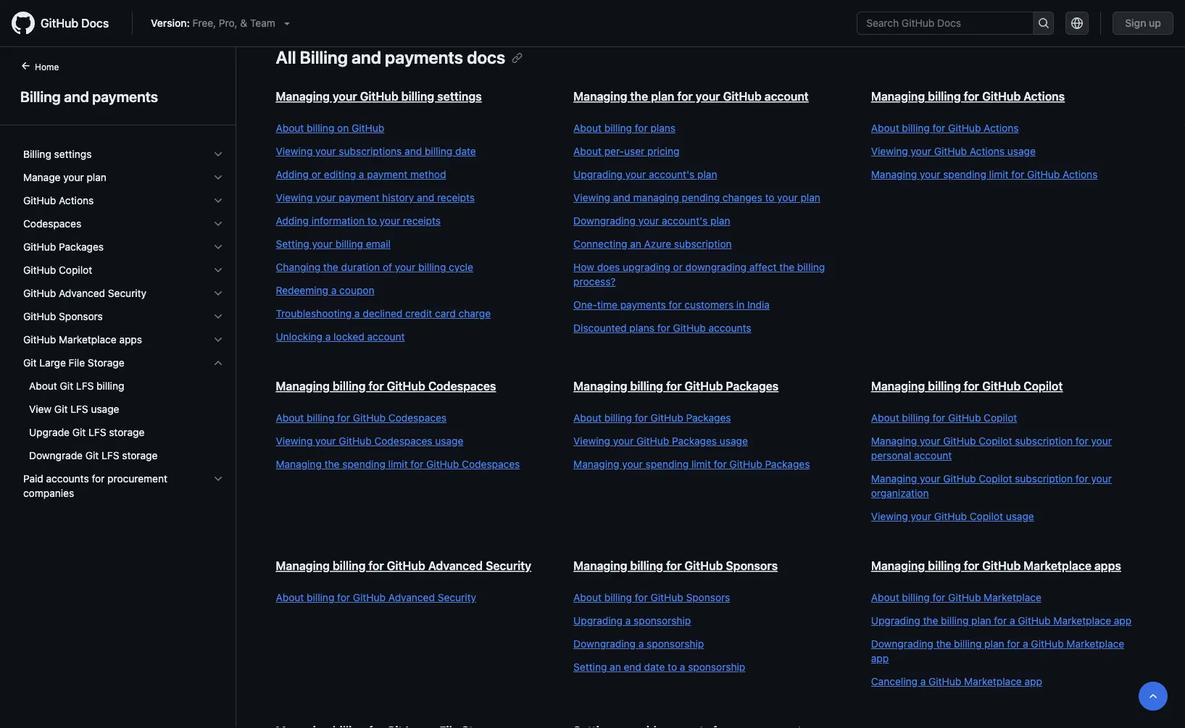 Task type: vqa. For each thing, say whether or not it's contained in the screenshot.


Task type: describe. For each thing, give the bounding box(es) containing it.
upgrading the billing plan for a github marketplace app link
[[871, 614, 1140, 629]]

downgrading
[[686, 261, 747, 273]]

managing your spending limit for github actions link
[[871, 167, 1140, 182]]

managing the spending limit for github codespaces
[[276, 459, 520, 471]]

a right canceling
[[920, 676, 926, 688]]

downgrading your account's plan
[[574, 215, 730, 227]]

plan up 'about billing for plans'
[[651, 90, 675, 103]]

sc 9kayk9 0 image for github sponsors
[[212, 311, 224, 323]]

for inside about billing for github copilot link
[[933, 412, 946, 424]]

coupon
[[339, 285, 374, 297]]

sc 9kayk9 0 image for git large file storage
[[212, 357, 224, 369]]

troubleshooting a declined credit card charge link
[[276, 307, 545, 321]]

spending for codespaces
[[342, 459, 386, 471]]

discounted plans for github accounts
[[574, 322, 752, 334]]

connecting an azure subscription link
[[574, 237, 842, 252]]

copilot up about billing for github copilot link
[[1024, 380, 1063, 393]]

setting an end date to a sponsorship link
[[574, 660, 842, 675]]

and down home link
[[64, 88, 89, 105]]

end
[[624, 662, 641, 673]]

a down about billing for github marketplace link
[[1010, 615, 1015, 627]]

the for downgrading the billing plan for a github marketplace app
[[936, 638, 951, 650]]

upgrading down per-
[[574, 169, 623, 181]]

sponsors for managing billing for github sponsors
[[726, 559, 778, 573]]

github marketplace apps
[[23, 334, 142, 346]]

setting for setting an end date to a sponsorship
[[574, 662, 607, 673]]

managing for managing billing for github codespaces
[[276, 380, 330, 393]]

for inside managing your github copilot subscription for your organization
[[1076, 473, 1089, 485]]

limit for packages
[[692, 459, 711, 471]]

codespaces inside managing the spending limit for github codespaces link
[[462, 459, 520, 471]]

downgrading up connecting
[[574, 215, 636, 227]]

your for managing your spending limit for github packages
[[622, 459, 643, 471]]

a left locked
[[325, 331, 331, 343]]

downgrading a sponsorship
[[574, 638, 704, 650]]

for inside the downgrading the billing plan for a github marketplace app
[[1007, 638, 1020, 650]]

locked
[[334, 331, 365, 343]]

about billing for github copilot
[[871, 412, 1017, 424]]

the for upgrading the billing plan for a github marketplace app
[[923, 615, 938, 627]]

0 vertical spatial or
[[312, 169, 321, 181]]

your for manage your plan
[[63, 171, 84, 183]]

for inside about billing for github sponsors link
[[635, 592, 648, 604]]

managing your github copilot subscription for your personal account link
[[871, 434, 1140, 463]]

git for about
[[60, 380, 73, 392]]

viewing your github packages usage link
[[574, 434, 842, 449]]

viewing for viewing your github actions usage
[[871, 145, 908, 157]]

usage for managing billing for github packages
[[720, 435, 748, 447]]

your for managing your spending limit for github actions
[[920, 169, 941, 181]]

sponsorship for downgrading a sponsorship
[[647, 638, 704, 650]]

managing for managing billing for github advanced security
[[276, 559, 330, 573]]

adding for adding information to your receipts
[[276, 215, 309, 227]]

plan inside dropdown button
[[87, 171, 107, 183]]

0 vertical spatial to
[[765, 192, 775, 204]]

of
[[383, 261, 392, 273]]

about billing for github advanced security
[[276, 592, 476, 604]]

1 horizontal spatial accounts
[[709, 322, 752, 334]]

does
[[597, 261, 620, 273]]

viewing for viewing and managing pending changes to your plan
[[574, 192, 610, 204]]

&
[[240, 17, 247, 29]]

app for upgrading the billing plan for a github marketplace app
[[1114, 615, 1132, 627]]

about per-user pricing link
[[574, 144, 842, 159]]

about billing for github actions
[[871, 122, 1019, 134]]

managing for managing your spending limit for github packages
[[574, 459, 619, 471]]

github inside "link"
[[651, 412, 683, 424]]

billing settings
[[23, 148, 92, 160]]

version: free, pro, & team
[[151, 17, 275, 29]]

git large file storage button
[[17, 352, 230, 375]]

managing billing for github codespaces
[[276, 380, 496, 393]]

0 vertical spatial account
[[765, 90, 809, 103]]

managing billing for github sponsors
[[574, 559, 778, 573]]

for inside discounted plans for github accounts link
[[657, 322, 670, 334]]

billing and payments link
[[17, 86, 218, 107]]

for inside about billing for github advanced security link
[[337, 592, 350, 604]]

managing your github copilot subscription for your personal account
[[871, 435, 1112, 462]]

team
[[250, 17, 275, 29]]

one-
[[574, 299, 597, 311]]

a down downgrading a sponsorship link
[[680, 662, 685, 673]]

the inside "how does upgrading or downgrading affect the billing process?"
[[780, 261, 795, 273]]

about for managing billing for github copilot
[[871, 412, 899, 424]]

github docs link
[[12, 12, 120, 35]]

account's for downgrading your account's plan
[[662, 215, 708, 227]]

a left coupon
[[331, 285, 337, 297]]

manage your plan
[[23, 171, 107, 183]]

security for about billing for github advanced security
[[438, 592, 476, 604]]

for inside managing your spending limit for github actions link
[[1012, 169, 1025, 181]]

Search GitHub Docs search field
[[858, 12, 1033, 34]]

pricing
[[647, 145, 680, 157]]

for inside paid accounts for procurement companies
[[92, 473, 105, 485]]

managing your github copilot subscription for your organization
[[871, 473, 1112, 500]]

1 horizontal spatial payments
[[385, 47, 463, 67]]

plan down about billing for github marketplace link
[[972, 615, 991, 627]]

time
[[597, 299, 618, 311]]

history
[[382, 192, 414, 204]]

managing billing for github sponsors link
[[574, 559, 778, 573]]

select language: current language is english image
[[1072, 17, 1083, 29]]

about billing for github actions link
[[871, 121, 1140, 136]]

sponsors inside dropdown button
[[59, 311, 103, 323]]

home
[[35, 62, 59, 72]]

about billing on github link
[[276, 121, 545, 136]]

setting your billing email link
[[276, 237, 545, 252]]

an for connecting
[[630, 238, 642, 250]]

the for managing the plan for your github account
[[630, 90, 648, 103]]

managing for managing the spending limit for github codespaces
[[276, 459, 322, 471]]

pending
[[682, 192, 720, 204]]

github inside managing your github copilot subscription for your organization
[[943, 473, 976, 485]]

about billing for github marketplace link
[[871, 591, 1140, 605]]

for inside upgrading the billing plan for a github marketplace app link
[[994, 615, 1007, 627]]

about for managing billing for github packages
[[574, 412, 602, 424]]

a right editing
[[359, 169, 364, 181]]

sc 9kayk9 0 image for codespaces
[[212, 218, 224, 230]]

personal
[[871, 450, 912, 462]]

managing for managing your spending limit for github actions
[[871, 169, 917, 181]]

azure
[[644, 238, 671, 250]]

your for managing your github copilot subscription for your personal account
[[920, 435, 941, 447]]

duration
[[341, 261, 380, 273]]

affect
[[749, 261, 777, 273]]

managing billing for github packages link
[[574, 380, 779, 393]]

about for managing billing for github actions
[[871, 122, 899, 134]]

about billing for github sponsors
[[574, 592, 730, 604]]

your for downgrading your account's plan
[[639, 215, 659, 227]]

managing for managing your github copilot subscription for your organization
[[871, 473, 917, 485]]

lfs for downgrade
[[102, 450, 119, 462]]

sc 9kayk9 0 image for github copilot
[[212, 265, 224, 276]]

docs
[[467, 47, 506, 67]]

unlocking
[[276, 331, 323, 343]]

spending for packages
[[646, 459, 689, 471]]

triangle down image
[[281, 17, 293, 29]]

manage your plan button
[[17, 166, 230, 189]]

managing your github billing settings
[[276, 90, 482, 103]]

managing for managing the plan for your github account
[[574, 90, 628, 103]]

a down coupon
[[354, 308, 360, 320]]

viewing your github packages usage
[[574, 435, 748, 447]]

companies
[[23, 488, 74, 500]]

editing
[[324, 169, 356, 181]]

cycle
[[449, 261, 473, 273]]

2 vertical spatial to
[[668, 662, 677, 673]]

managing the plan for your github account link
[[574, 90, 809, 103]]

for inside about billing for github actions link
[[933, 122, 946, 134]]

storage for downgrade git lfs storage
[[122, 450, 158, 462]]

marketplace inside the downgrading the billing plan for a github marketplace app
[[1067, 638, 1124, 650]]

github packages button
[[17, 236, 230, 259]]

about billing for github sponsors link
[[574, 591, 842, 605]]

and up managing your github billing settings
[[352, 47, 381, 67]]

0 vertical spatial payment
[[367, 169, 408, 181]]

scroll to top image
[[1148, 691, 1159, 702]]

about billing for plans
[[574, 122, 676, 134]]

a up end
[[639, 638, 644, 650]]

sc 9kayk9 0 image for billing settings
[[212, 149, 224, 160]]

advanced inside dropdown button
[[59, 287, 105, 299]]

discounted plans for github accounts link
[[574, 321, 842, 336]]

connecting an azure subscription
[[574, 238, 732, 250]]

usage inside billing and payments element
[[91, 403, 119, 415]]

git large file storage element containing git large file storage
[[12, 352, 236, 468]]

about inside about billing for github advanced security link
[[276, 592, 304, 604]]

your for viewing your github copilot usage
[[911, 511, 932, 523]]

managing billing for github copilot link
[[871, 380, 1063, 393]]

sc 9kayk9 0 image for github packages
[[212, 241, 224, 253]]

copilot inside managing your github copilot subscription for your organization
[[979, 473, 1012, 485]]

plan inside the downgrading the billing plan for a github marketplace app
[[985, 638, 1004, 650]]

apps inside dropdown button
[[119, 334, 142, 346]]

a inside "link"
[[626, 615, 631, 627]]

india
[[747, 299, 770, 311]]

upgrading your account's plan link
[[574, 167, 842, 182]]

billing inside git large file storage element
[[97, 380, 124, 392]]

1 vertical spatial apps
[[1095, 559, 1121, 573]]

paid accounts for procurement companies
[[23, 473, 167, 500]]

advanced for about billing for github advanced security
[[388, 592, 435, 604]]

all billing and payments docs
[[276, 47, 506, 67]]

app for downgrading the billing plan for a github marketplace app
[[871, 653, 889, 665]]

subscription for managing your github copilot subscription for your organization
[[1015, 473, 1073, 485]]

adding or editing a payment method
[[276, 169, 446, 181]]

git large file storage element containing about git lfs billing
[[12, 375, 236, 468]]

viewing your github codespaces usage link
[[276, 434, 545, 449]]

viewing your github copilot usage
[[871, 511, 1034, 523]]

managing for managing billing for github packages
[[574, 380, 628, 393]]

downgrading the billing plan for a github marketplace app
[[871, 638, 1124, 665]]

per-
[[604, 145, 624, 157]]

manage
[[23, 171, 61, 183]]

billing inside "link"
[[307, 122, 334, 134]]

github inside managing your github copilot subscription for your personal account
[[943, 435, 976, 447]]

git for downgrade
[[85, 450, 99, 462]]

changes
[[723, 192, 762, 204]]

for inside about billing for plans link
[[635, 122, 648, 134]]

copilot inside managing your github copilot subscription for your personal account
[[979, 435, 1012, 447]]

adding for adding or editing a payment method
[[276, 169, 309, 181]]

app inside the canceling a github marketplace app link
[[1025, 676, 1042, 688]]

account inside managing your github copilot subscription for your personal account
[[914, 450, 952, 462]]

your for managing your github copilot subscription for your organization
[[920, 473, 941, 485]]

about for managing the plan for your github account
[[574, 122, 602, 134]]

sign up link
[[1113, 12, 1174, 35]]

viewing your github actions usage
[[871, 145, 1036, 157]]

for inside managing the spending limit for github codespaces link
[[411, 459, 424, 471]]

plan down viewing and managing pending changes to your plan link
[[711, 215, 730, 227]]

github advanced security button
[[17, 282, 230, 305]]

credit
[[405, 308, 432, 320]]

plan down "about per-user pricing" link
[[697, 169, 717, 181]]

setting for setting your billing email
[[276, 238, 309, 250]]

accounts inside paid accounts for procurement companies
[[46, 473, 89, 485]]

canceling a github marketplace app link
[[871, 675, 1140, 689]]

user
[[624, 145, 645, 157]]

payments for billing and payments
[[92, 88, 158, 105]]



Task type: locate. For each thing, give the bounding box(es) containing it.
your for setting your billing email
[[312, 238, 333, 250]]

sc 9kayk9 0 image inside github packages dropdown button
[[212, 241, 224, 253]]

viewing for viewing your github copilot usage
[[871, 511, 908, 523]]

declined
[[363, 308, 403, 320]]

sc 9kayk9 0 image inside manage your plan dropdown button
[[212, 172, 224, 183]]

1 vertical spatial payments
[[92, 88, 158, 105]]

your for viewing your subscriptions and billing date
[[315, 145, 336, 157]]

account's for upgrading your account's plan
[[649, 169, 695, 181]]

sc 9kayk9 0 image inside git large file storage 'dropdown button'
[[212, 357, 224, 369]]

sponsorship down about billing for github sponsors
[[634, 615, 691, 627]]

account's down pricing
[[649, 169, 695, 181]]

for inside about billing for github codespaces link
[[337, 412, 350, 424]]

sc 9kayk9 0 image inside github sponsors dropdown button
[[212, 311, 224, 323]]

2 horizontal spatial account
[[914, 450, 952, 462]]

1 git large file storage element from the top
[[12, 352, 236, 468]]

viewing your subscriptions and billing date
[[276, 145, 476, 157]]

about billing for github packages
[[574, 412, 731, 424]]

2 vertical spatial advanced
[[388, 592, 435, 604]]

your for upgrading your account's plan
[[626, 169, 646, 181]]

2 horizontal spatial app
[[1114, 615, 1132, 627]]

accounts up 'companies' on the left bottom of page
[[46, 473, 89, 485]]

viewing inside viewing your payment history and receipts link
[[276, 192, 313, 204]]

canceling a github marketplace app
[[871, 676, 1042, 688]]

advanced up 'github sponsors'
[[59, 287, 105, 299]]

usage down about billing for github actions link
[[1008, 145, 1036, 157]]

lfs for about
[[76, 380, 94, 392]]

managing for managing your github copilot subscription for your personal account
[[871, 435, 917, 447]]

github sponsors
[[23, 311, 103, 323]]

0 vertical spatial payments
[[385, 47, 463, 67]]

copilot up managing your github copilot subscription for your personal account link
[[984, 412, 1017, 424]]

managing for managing billing for github sponsors
[[574, 559, 628, 573]]

version:
[[151, 17, 190, 29]]

card
[[435, 308, 456, 320]]

limit down viewing your github packages usage link
[[692, 459, 711, 471]]

plan down the upgrading the billing plan for a github marketplace app
[[985, 638, 1004, 650]]

apps
[[119, 334, 142, 346], [1095, 559, 1121, 573]]

subscription down managing your github copilot subscription for your personal account link
[[1015, 473, 1073, 485]]

1 vertical spatial or
[[673, 261, 683, 273]]

storage inside upgrade git lfs storage link
[[109, 427, 145, 439]]

billing inside "how does upgrading or downgrading affect the billing process?"
[[797, 261, 825, 273]]

payments up billing settings dropdown button
[[92, 88, 158, 105]]

sc 9kayk9 0 image for github advanced security
[[212, 288, 224, 299]]

2 sc 9kayk9 0 image from the top
[[212, 241, 224, 253]]

the for managing the spending limit for github codespaces
[[325, 459, 340, 471]]

1 horizontal spatial an
[[630, 238, 642, 250]]

account
[[765, 90, 809, 103], [367, 331, 405, 343], [914, 450, 952, 462]]

5 sc 9kayk9 0 image from the top
[[212, 311, 224, 323]]

about for managing your github billing settings
[[276, 122, 304, 134]]

setting your billing email
[[276, 238, 391, 250]]

0 vertical spatial date
[[455, 145, 476, 157]]

upgrade git lfs storage
[[29, 427, 145, 439]]

1 vertical spatial sponsorship
[[647, 638, 704, 650]]

1 horizontal spatial account
[[765, 90, 809, 103]]

about billing for github marketplace
[[871, 592, 1042, 604]]

managing inside managing your github copilot subscription for your personal account
[[871, 435, 917, 447]]

for inside 'one-time payments for customers in india' link
[[669, 299, 682, 311]]

1 vertical spatial storage
[[122, 450, 158, 462]]

git inside 'dropdown button'
[[23, 357, 37, 369]]

viewing down about billing for github packages
[[574, 435, 610, 447]]

sponsorship for upgrading a sponsorship
[[634, 615, 691, 627]]

an left end
[[610, 662, 621, 673]]

limit inside managing the spending limit for github codespaces link
[[388, 459, 408, 471]]

settings up manage your plan
[[54, 148, 92, 160]]

information
[[312, 215, 365, 227]]

setting left end
[[574, 662, 607, 673]]

4 sc 9kayk9 0 image from the top
[[212, 265, 224, 276]]

1 horizontal spatial date
[[644, 662, 665, 673]]

git down git large file storage
[[60, 380, 73, 392]]

usage down about billing for github codespaces link
[[435, 435, 464, 447]]

managing your spending limit for github packages link
[[574, 457, 842, 472]]

account's down 'viewing and managing pending changes to your plan'
[[662, 215, 708, 227]]

advanced for managing billing for github advanced security
[[428, 559, 483, 573]]

subscription inside managing your github copilot subscription for your organization
[[1015, 473, 1073, 485]]

3 sc 9kayk9 0 image from the top
[[212, 218, 224, 230]]

github packages
[[23, 241, 104, 253]]

codespaces inside viewing your github codespaces usage "link"
[[374, 435, 433, 447]]

sponsors for about billing for github sponsors
[[686, 592, 730, 604]]

sc 9kayk9 0 image for github marketplace apps
[[212, 334, 224, 346]]

viewing for viewing your payment history and receipts
[[276, 192, 313, 204]]

1 vertical spatial payment
[[339, 192, 379, 204]]

payment up adding information to your receipts
[[339, 192, 379, 204]]

usage for managing billing for github actions
[[1008, 145, 1036, 157]]

2 vertical spatial payments
[[620, 299, 666, 311]]

0 vertical spatial settings
[[437, 90, 482, 103]]

settings inside dropdown button
[[54, 148, 92, 160]]

receipts down "method"
[[437, 192, 475, 204]]

about billing on github
[[276, 122, 384, 134]]

0 vertical spatial accounts
[[709, 322, 752, 334]]

packages inside the managing your spending limit for github packages link
[[765, 459, 810, 471]]

discounted
[[574, 322, 627, 334]]

adding left editing
[[276, 169, 309, 181]]

about inside about billing for github packages "link"
[[574, 412, 602, 424]]

upgrading for managing billing for github sponsors
[[574, 615, 623, 627]]

sc 9kayk9 0 image for paid accounts for procurement companies
[[212, 473, 224, 485]]

payments
[[385, 47, 463, 67], [92, 88, 158, 105], [620, 299, 666, 311]]

1 sc 9kayk9 0 image from the top
[[212, 172, 224, 183]]

0 horizontal spatial an
[[610, 662, 621, 673]]

tooltip
[[1139, 682, 1168, 711]]

github
[[41, 16, 78, 30], [360, 90, 399, 103], [723, 90, 762, 103], [982, 90, 1021, 103], [352, 122, 384, 134], [948, 122, 981, 134], [934, 145, 967, 157], [1027, 169, 1060, 181], [23, 195, 56, 207], [23, 241, 56, 253], [23, 264, 56, 276], [23, 287, 56, 299], [23, 311, 56, 323], [673, 322, 706, 334], [23, 334, 56, 346], [387, 380, 425, 393], [685, 380, 723, 393], [982, 380, 1021, 393], [353, 412, 386, 424], [651, 412, 683, 424], [948, 412, 981, 424], [339, 435, 372, 447], [637, 435, 669, 447], [943, 435, 976, 447], [426, 459, 459, 471], [730, 459, 762, 471], [943, 473, 976, 485], [934, 511, 967, 523], [387, 559, 425, 573], [685, 559, 723, 573], [982, 559, 1021, 573], [353, 592, 386, 604], [651, 592, 683, 604], [948, 592, 981, 604], [1018, 615, 1051, 627], [1031, 638, 1064, 650], [929, 676, 962, 688]]

accounts down in
[[709, 322, 752, 334]]

sc 9kayk9 0 image
[[212, 172, 224, 183], [212, 241, 224, 253], [212, 288, 224, 299], [212, 357, 224, 369]]

2 vertical spatial sponsors
[[686, 592, 730, 604]]

upgrading up the downgrading a sponsorship
[[574, 615, 623, 627]]

billing and payments element
[[0, 59, 236, 727]]

your for viewing your github actions usage
[[911, 145, 932, 157]]

2 adding from the top
[[276, 215, 309, 227]]

the right affect
[[780, 261, 795, 273]]

viewing down about billing for github actions
[[871, 145, 908, 157]]

1 horizontal spatial to
[[668, 662, 677, 673]]

managing billing for github actions
[[871, 90, 1065, 103]]

sponsorship inside "link"
[[634, 615, 691, 627]]

date
[[455, 145, 476, 157], [644, 662, 665, 673]]

0 horizontal spatial app
[[871, 653, 889, 665]]

0 horizontal spatial accounts
[[46, 473, 89, 485]]

managing billing for github marketplace apps
[[871, 559, 1121, 573]]

2 vertical spatial account
[[914, 450, 952, 462]]

or
[[312, 169, 321, 181], [673, 261, 683, 273]]

github actions
[[23, 195, 94, 207]]

0 horizontal spatial apps
[[119, 334, 142, 346]]

your inside "link"
[[315, 435, 336, 447]]

0 vertical spatial storage
[[109, 427, 145, 439]]

how does upgrading or downgrading affect the billing process?
[[574, 261, 825, 288]]

managing billing for github marketplace apps link
[[871, 559, 1121, 573]]

security inside dropdown button
[[108, 287, 147, 299]]

and
[[352, 47, 381, 67], [64, 88, 89, 105], [405, 145, 422, 157], [417, 192, 434, 204], [613, 192, 631, 204]]

connecting
[[574, 238, 627, 250]]

an left azure
[[630, 238, 642, 250]]

lfs down about git lfs billing
[[71, 403, 88, 415]]

2 horizontal spatial limit
[[989, 169, 1009, 181]]

managing billing for github advanced security
[[276, 559, 531, 573]]

0 horizontal spatial security
[[108, 287, 147, 299]]

search image
[[1038, 17, 1050, 29]]

1 horizontal spatial apps
[[1095, 559, 1121, 573]]

viewing inside viewing your subscriptions and billing date link
[[276, 145, 313, 157]]

about inside about billing for github actions link
[[871, 122, 899, 134]]

setting an end date to a sponsorship
[[574, 662, 745, 673]]

2 vertical spatial security
[[438, 592, 476, 604]]

lfs down upgrade git lfs storage link
[[102, 450, 119, 462]]

viewing inside the viewing your github copilot usage link
[[871, 511, 908, 523]]

billing for billing settings
[[23, 148, 51, 160]]

the up canceling a github marketplace app
[[936, 638, 951, 650]]

1 sc 9kayk9 0 image from the top
[[212, 149, 224, 160]]

viewing up information
[[276, 192, 313, 204]]

0 vertical spatial apps
[[119, 334, 142, 346]]

billing for billing and payments
[[20, 88, 61, 105]]

billing down home link
[[20, 88, 61, 105]]

downgrading up canceling
[[871, 638, 934, 650]]

settings down docs
[[437, 90, 482, 103]]

about billing for github codespaces
[[276, 412, 447, 424]]

viewing and managing pending changes to your plan
[[574, 192, 821, 204]]

1 horizontal spatial or
[[673, 261, 683, 273]]

upgrading for managing billing for github marketplace apps
[[871, 615, 920, 627]]

downgrading for managing billing for github sponsors
[[574, 638, 636, 650]]

your for viewing your github codespaces usage
[[315, 435, 336, 447]]

marketplace inside github marketplace apps dropdown button
[[59, 334, 116, 346]]

one-time payments for customers in india link
[[574, 298, 842, 312]]

about inside "about per-user pricing" link
[[574, 145, 602, 157]]

usage down about git lfs billing link
[[91, 403, 119, 415]]

usage for managing billing for github codespaces
[[435, 435, 464, 447]]

1 vertical spatial account
[[367, 331, 405, 343]]

all billing and payments docs link
[[276, 47, 523, 67]]

copilot down managing your github copilot subscription for your organization
[[970, 511, 1003, 523]]

usage down about billing for github packages "link" at bottom
[[720, 435, 748, 447]]

0 vertical spatial advanced
[[59, 287, 105, 299]]

the down about billing for github marketplace
[[923, 615, 938, 627]]

git down view git lfs usage
[[72, 427, 86, 439]]

and down "method"
[[417, 192, 434, 204]]

lfs for upgrade
[[89, 427, 106, 439]]

sc 9kayk9 0 image
[[212, 149, 224, 160], [212, 195, 224, 207], [212, 218, 224, 230], [212, 265, 224, 276], [212, 311, 224, 323], [212, 334, 224, 346], [212, 473, 224, 485]]

1 vertical spatial settings
[[54, 148, 92, 160]]

1 vertical spatial security
[[486, 559, 531, 573]]

managing your spending limit for github actions
[[871, 169, 1098, 181]]

1 horizontal spatial setting
[[574, 662, 607, 673]]

0 vertical spatial security
[[108, 287, 147, 299]]

payments up managing your github billing settings
[[385, 47, 463, 67]]

usage down managing your github copilot subscription for your organization link
[[1006, 511, 1034, 523]]

an inside the setting an end date to a sponsorship link
[[610, 662, 621, 673]]

0 horizontal spatial or
[[312, 169, 321, 181]]

a inside the downgrading the billing plan for a github marketplace app
[[1023, 638, 1028, 650]]

1 vertical spatial advanced
[[428, 559, 483, 573]]

marketplace
[[59, 334, 116, 346], [1024, 559, 1092, 573], [984, 592, 1042, 604], [1054, 615, 1111, 627], [1067, 638, 1124, 650], [964, 676, 1022, 688]]

limit for actions
[[989, 169, 1009, 181]]

1 vertical spatial account's
[[662, 215, 708, 227]]

0 vertical spatial account's
[[649, 169, 695, 181]]

viewing your github codespaces usage
[[276, 435, 464, 447]]

app inside the downgrading the billing plan for a github marketplace app
[[871, 653, 889, 665]]

1 horizontal spatial app
[[1025, 676, 1042, 688]]

marketplace inside upgrading the billing plan for a github marketplace app link
[[1054, 615, 1111, 627]]

subscription inside connecting an azure subscription link
[[674, 238, 732, 250]]

limit inside managing your spending limit for github actions link
[[989, 169, 1009, 181]]

lfs down file
[[76, 380, 94, 392]]

marketplace inside about billing for github marketplace link
[[984, 592, 1042, 604]]

github docs
[[41, 16, 109, 30]]

viewing down the about billing for github codespaces
[[276, 435, 313, 447]]

about for managing billing for github sponsors
[[574, 592, 602, 604]]

github advanced security
[[23, 287, 147, 299]]

viewing your payment history and receipts
[[276, 192, 475, 204]]

billing right all
[[300, 47, 348, 67]]

packages inside github packages dropdown button
[[59, 241, 104, 253]]

receipts down viewing your payment history and receipts link
[[403, 215, 441, 227]]

codespaces inside about billing for github codespaces link
[[388, 412, 447, 424]]

git for view
[[54, 403, 68, 415]]

limit inside the managing your spending limit for github packages link
[[692, 459, 711, 471]]

0 vertical spatial adding
[[276, 169, 309, 181]]

2 vertical spatial sponsorship
[[688, 662, 745, 673]]

github copilot button
[[17, 259, 230, 282]]

downgrading your account's plan link
[[574, 214, 842, 228]]

sc 9kayk9 0 image inside "codespaces" dropdown button
[[212, 218, 224, 230]]

sponsors
[[59, 311, 103, 323], [726, 559, 778, 573], [686, 592, 730, 604]]

spending for actions
[[943, 169, 987, 181]]

1 vertical spatial date
[[644, 662, 665, 673]]

an inside connecting an azure subscription link
[[630, 238, 642, 250]]

storage inside the 'downgrade git lfs storage' link
[[122, 450, 158, 462]]

troubleshooting
[[276, 308, 352, 320]]

packages
[[59, 241, 104, 253], [726, 380, 779, 393], [686, 412, 731, 424], [672, 435, 717, 447], [765, 459, 810, 471]]

sc 9kayk9 0 image inside paid accounts for procurement companies dropdown button
[[212, 473, 224, 485]]

about inside about billing for github sponsors link
[[574, 592, 602, 604]]

0 vertical spatial setting
[[276, 238, 309, 250]]

subscription
[[674, 238, 732, 250], [1015, 435, 1073, 447], [1015, 473, 1073, 485]]

plans down one-time payments for customers in india
[[630, 322, 655, 334]]

1 vertical spatial billing
[[20, 88, 61, 105]]

or left editing
[[312, 169, 321, 181]]

viewing inside viewing your github packages usage link
[[574, 435, 610, 447]]

adding inside adding or editing a payment method link
[[276, 169, 309, 181]]

6 sc 9kayk9 0 image from the top
[[212, 334, 224, 346]]

None search field
[[857, 12, 1054, 35]]

an for setting
[[610, 662, 621, 673]]

payments up discounted plans for github accounts
[[620, 299, 666, 311]]

1 vertical spatial subscription
[[1015, 435, 1073, 447]]

advanced down managing billing for github advanced security link on the left bottom of the page
[[388, 592, 435, 604]]

viewing your subscriptions and billing date link
[[276, 144, 545, 159]]

1 horizontal spatial spending
[[646, 459, 689, 471]]

0 vertical spatial subscription
[[674, 238, 732, 250]]

the for changing the duration of your billing cycle
[[323, 261, 338, 273]]

viewing down organization
[[871, 511, 908, 523]]

usage inside "link"
[[435, 435, 464, 447]]

1 vertical spatial setting
[[574, 662, 607, 673]]

and down upgrading your account's plan
[[613, 192, 631, 204]]

downgrading inside the downgrading the billing plan for a github marketplace app
[[871, 638, 934, 650]]

upgrading inside "link"
[[574, 615, 623, 627]]

your for managing your github billing settings
[[333, 90, 357, 103]]

spending
[[943, 169, 987, 181], [342, 459, 386, 471], [646, 459, 689, 471]]

github copilot
[[23, 264, 92, 276]]

your for viewing your github packages usage
[[613, 435, 634, 447]]

plans
[[651, 122, 676, 134], [630, 322, 655, 334]]

1 vertical spatial plans
[[630, 322, 655, 334]]

upgrading
[[574, 169, 623, 181], [574, 615, 623, 627], [871, 615, 920, 627]]

0 vertical spatial billing
[[300, 47, 348, 67]]

lfs for view
[[71, 403, 88, 415]]

1 adding from the top
[[276, 169, 309, 181]]

an
[[630, 238, 642, 250], [610, 662, 621, 673]]

to right the changes on the top of page
[[765, 192, 775, 204]]

managing for managing billing for github marketplace apps
[[871, 559, 925, 573]]

2 horizontal spatial payments
[[620, 299, 666, 311]]

0 horizontal spatial setting
[[276, 238, 309, 250]]

about billing for github packages link
[[574, 411, 842, 426]]

for inside managing your github copilot subscription for your personal account
[[1076, 435, 1089, 447]]

0 vertical spatial plans
[[651, 122, 676, 134]]

0 vertical spatial receipts
[[437, 192, 475, 204]]

limit for codespaces
[[388, 459, 408, 471]]

0 vertical spatial sponsorship
[[634, 615, 691, 627]]

payments for one-time payments for customers in india
[[620, 299, 666, 311]]

0 horizontal spatial settings
[[54, 148, 92, 160]]

plan right the changes on the top of page
[[801, 192, 821, 204]]

2 horizontal spatial spending
[[943, 169, 987, 181]]

for inside about billing for github packages "link"
[[635, 412, 648, 424]]

1 vertical spatial app
[[871, 653, 889, 665]]

2 vertical spatial subscription
[[1015, 473, 1073, 485]]

about inside about billing for github copilot link
[[871, 412, 899, 424]]

sponsors up about billing for github sponsors link
[[726, 559, 778, 573]]

1 vertical spatial sponsors
[[726, 559, 778, 573]]

git right view
[[54, 403, 68, 415]]

0 horizontal spatial limit
[[388, 459, 408, 471]]

redeeming a coupon link
[[276, 283, 545, 298]]

or inside "how does upgrading or downgrading affect the billing process?"
[[673, 261, 683, 273]]

git left the large
[[23, 357, 37, 369]]

downgrading for managing billing for github marketplace apps
[[871, 638, 934, 650]]

unlocking a locked account link
[[276, 330, 545, 344]]

codespaces inside "codespaces" dropdown button
[[23, 218, 81, 230]]

marketplace inside the canceling a github marketplace app link
[[964, 676, 1022, 688]]

1 vertical spatial receipts
[[403, 215, 441, 227]]

sign
[[1125, 17, 1147, 29]]

1 vertical spatial accounts
[[46, 473, 89, 485]]

viewing up connecting
[[574, 192, 610, 204]]

payment up 'history'
[[367, 169, 408, 181]]

git large file storage element
[[12, 352, 236, 468], [12, 375, 236, 468]]

actions
[[1024, 90, 1065, 103], [984, 122, 1019, 134], [970, 145, 1005, 157], [1063, 169, 1098, 181], [59, 195, 94, 207]]

2 horizontal spatial to
[[765, 192, 775, 204]]

a down upgrading the billing plan for a github marketplace app link
[[1023, 638, 1028, 650]]

upgrading your account's plan
[[574, 169, 717, 181]]

unlocking a locked account
[[276, 331, 405, 343]]

security for managing billing for github advanced security
[[486, 559, 531, 573]]

your
[[333, 90, 357, 103], [696, 90, 720, 103], [315, 145, 336, 157], [911, 145, 932, 157], [626, 169, 646, 181], [920, 169, 941, 181], [63, 171, 84, 183], [315, 192, 336, 204], [777, 192, 798, 204], [380, 215, 400, 227], [639, 215, 659, 227], [312, 238, 333, 250], [395, 261, 416, 273], [315, 435, 336, 447], [613, 435, 634, 447], [920, 435, 941, 447], [1091, 435, 1112, 447], [622, 459, 643, 471], [920, 473, 941, 485], [1091, 473, 1112, 485], [911, 511, 932, 523]]

0 vertical spatial an
[[630, 238, 642, 250]]

sc 9kayk9 0 image inside billing settings dropdown button
[[212, 149, 224, 160]]

about per-user pricing
[[574, 145, 680, 157]]

spending down "viewing your github codespaces usage" in the left of the page
[[342, 459, 386, 471]]

2 vertical spatial app
[[1025, 676, 1042, 688]]

0 horizontal spatial spending
[[342, 459, 386, 471]]

viewing inside viewing and managing pending changes to your plan link
[[574, 192, 610, 204]]

github inside the downgrading the billing plan for a github marketplace app
[[1031, 638, 1064, 650]]

billing inside the downgrading the billing plan for a github marketplace app
[[954, 638, 982, 650]]

2 vertical spatial billing
[[23, 148, 51, 160]]

7 sc 9kayk9 0 image from the top
[[212, 473, 224, 485]]

adding left information
[[276, 215, 309, 227]]

git for upgrade
[[72, 427, 86, 439]]

sponsorship down downgrading a sponsorship link
[[688, 662, 745, 673]]

subscription down downgrading your account's plan link
[[674, 238, 732, 250]]

2 git large file storage element from the top
[[12, 375, 236, 468]]

1 horizontal spatial security
[[438, 592, 476, 604]]

3 sc 9kayk9 0 image from the top
[[212, 288, 224, 299]]

receipts inside viewing your payment history and receipts link
[[437, 192, 475, 204]]

git
[[23, 357, 37, 369], [60, 380, 73, 392], [54, 403, 68, 415], [72, 427, 86, 439], [85, 450, 99, 462]]

storage for upgrade git lfs storage
[[109, 427, 145, 439]]

about for managing billing for github codespaces
[[276, 412, 304, 424]]

and down the about billing on github "link"
[[405, 145, 422, 157]]

0 vertical spatial app
[[1114, 615, 1132, 627]]

github inside dropdown button
[[23, 241, 56, 253]]

storage
[[109, 427, 145, 439], [122, 450, 158, 462]]

app inside upgrading the billing plan for a github marketplace app link
[[1114, 615, 1132, 627]]

2 horizontal spatial security
[[486, 559, 531, 573]]

viewing for viewing your subscriptions and billing date
[[276, 145, 313, 157]]

upgrading up canceling
[[871, 615, 920, 627]]

view git lfs usage
[[29, 403, 119, 415]]

about for managing billing for github marketplace apps
[[871, 592, 899, 604]]

sponsorship up setting an end date to a sponsorship
[[647, 638, 704, 650]]

upgrading a sponsorship link
[[574, 614, 842, 629]]

1 vertical spatial an
[[610, 662, 621, 673]]

viewing inside viewing your github codespaces usage "link"
[[276, 435, 313, 447]]

changing the duration of your billing cycle
[[276, 261, 473, 273]]

viewing down "about billing on github"
[[276, 145, 313, 157]]

packages inside viewing your github packages usage link
[[672, 435, 717, 447]]

plan down billing settings dropdown button
[[87, 171, 107, 183]]

limit down viewing your github codespaces usage "link" at left bottom
[[388, 459, 408, 471]]

downgrade
[[29, 450, 83, 462]]

1 vertical spatial to
[[367, 215, 377, 227]]

for inside about billing for github marketplace link
[[933, 592, 946, 604]]

0 horizontal spatial payments
[[92, 88, 158, 105]]

your for viewing your payment history and receipts
[[315, 192, 336, 204]]

sc 9kayk9 0 image inside github marketplace apps dropdown button
[[212, 334, 224, 346]]

copilot up github advanced security
[[59, 264, 92, 276]]

packages inside about billing for github packages "link"
[[686, 412, 731, 424]]

2 sc 9kayk9 0 image from the top
[[212, 195, 224, 207]]

viewing for viewing your github codespaces usage
[[276, 435, 313, 447]]

1 horizontal spatial limit
[[692, 459, 711, 471]]

one-time payments for customers in india
[[574, 299, 770, 311]]

setting up "changing"
[[276, 238, 309, 250]]

copilot down managing your github copilot subscription for your personal account
[[979, 473, 1012, 485]]

managing for managing billing for github copilot
[[871, 380, 925, 393]]

1 vertical spatial adding
[[276, 215, 309, 227]]

for
[[677, 90, 693, 103], [964, 90, 979, 103], [635, 122, 648, 134], [933, 122, 946, 134], [1012, 169, 1025, 181], [669, 299, 682, 311], [657, 322, 670, 334], [369, 380, 384, 393], [666, 380, 682, 393], [964, 380, 979, 393], [337, 412, 350, 424], [635, 412, 648, 424], [933, 412, 946, 424], [1076, 435, 1089, 447], [411, 459, 424, 471], [714, 459, 727, 471], [92, 473, 105, 485], [1076, 473, 1089, 485], [369, 559, 384, 573], [666, 559, 682, 573], [964, 559, 979, 573], [337, 592, 350, 604], [635, 592, 648, 604], [933, 592, 946, 604], [994, 615, 1007, 627], [1007, 638, 1020, 650]]

managing billing for github actions link
[[871, 90, 1065, 103]]

subscription inside managing your github copilot subscription for your personal account
[[1015, 435, 1073, 447]]

sc 9kayk9 0 image for github actions
[[212, 195, 224, 207]]

advanced up about billing for github advanced security link
[[428, 559, 483, 573]]

about inside about git lfs billing link
[[29, 380, 57, 392]]

sponsors up upgrading a sponsorship "link" on the bottom of the page
[[686, 592, 730, 604]]

storage down view git lfs usage link
[[109, 427, 145, 439]]

0 vertical spatial sponsors
[[59, 311, 103, 323]]

subscription for managing your github copilot subscription for your personal account
[[1015, 435, 1073, 447]]

downgrading the billing plan for a github marketplace app link
[[871, 637, 1140, 666]]

copilot down about billing for github copilot link
[[979, 435, 1012, 447]]

limit
[[989, 169, 1009, 181], [388, 459, 408, 471], [692, 459, 711, 471]]

4 sc 9kayk9 0 image from the top
[[212, 357, 224, 369]]

receipts inside adding information to your receipts link
[[403, 215, 441, 227]]

plans up pricing
[[651, 122, 676, 134]]

the down "viewing your github codespaces usage" in the left of the page
[[325, 459, 340, 471]]

managing for managing your github billing settings
[[276, 90, 330, 103]]

git down upgrade git lfs storage
[[85, 450, 99, 462]]

0 horizontal spatial to
[[367, 215, 377, 227]]

spending down the viewing your github actions usage
[[943, 169, 987, 181]]

or right upgrading
[[673, 261, 683, 273]]

the up 'about billing for plans'
[[630, 90, 648, 103]]

0 horizontal spatial account
[[367, 331, 405, 343]]

the
[[630, 90, 648, 103], [323, 261, 338, 273], [780, 261, 795, 273], [325, 459, 340, 471], [923, 615, 938, 627], [936, 638, 951, 650]]

lfs up the downgrade git lfs storage at the left bottom of page
[[89, 427, 106, 439]]

managing for managing billing for github actions
[[871, 90, 925, 103]]

billing inside dropdown button
[[23, 148, 51, 160]]

for inside the managing your spending limit for github packages link
[[714, 459, 727, 471]]

to right end
[[668, 662, 677, 673]]

copilot inside dropdown button
[[59, 264, 92, 276]]

sc 9kayk9 0 image for manage your plan
[[212, 172, 224, 183]]

about inside the about billing on github "link"
[[276, 122, 304, 134]]

date down the about billing on github "link"
[[455, 145, 476, 157]]

the down setting your billing email
[[323, 261, 338, 273]]

date right end
[[644, 662, 665, 673]]

billing inside "link"
[[604, 412, 632, 424]]

0 horizontal spatial date
[[455, 145, 476, 157]]

viewing for viewing your github packages usage
[[574, 435, 610, 447]]

1 horizontal spatial settings
[[437, 90, 482, 103]]

sponsors up the github marketplace apps
[[59, 311, 103, 323]]

about inside about billing for github codespaces link
[[276, 412, 304, 424]]

actions inside dropdown button
[[59, 195, 94, 207]]

about inside about billing for plans link
[[574, 122, 602, 134]]

the inside the downgrading the billing plan for a github marketplace app
[[936, 638, 951, 650]]

your inside dropdown button
[[63, 171, 84, 183]]

managing your spending limit for github packages
[[574, 459, 810, 471]]

view git lfs usage link
[[17, 398, 230, 421]]

about inside about billing for github marketplace link
[[871, 592, 899, 604]]

viewing inside viewing your github actions usage link
[[871, 145, 908, 157]]



